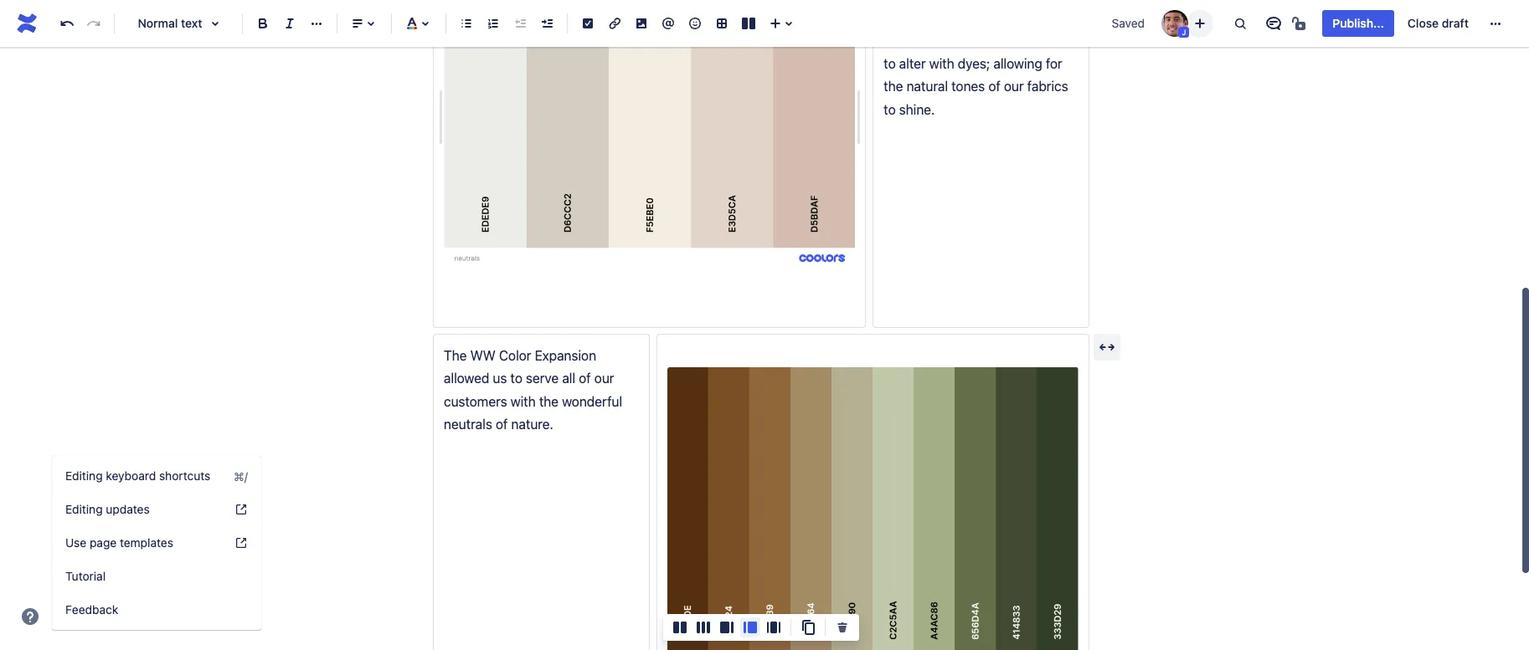 Task type: describe. For each thing, give the bounding box(es) containing it.
the
[[444, 348, 467, 363]]

color
[[499, 348, 531, 363]]

editing for editing updates
[[65, 502, 103, 517]]

nature.
[[511, 417, 553, 432]]

close draft button
[[1398, 10, 1479, 37]]

feedback button
[[52, 594, 261, 627]]

updates
[[106, 502, 150, 517]]

tutorial
[[65, 569, 106, 584]]

indent tab image
[[537, 13, 557, 33]]

our
[[594, 371, 614, 386]]

page
[[90, 536, 117, 550]]

normal text
[[138, 16, 202, 30]]

bold ⌘b image
[[253, 13, 273, 33]]

italic ⌘i image
[[280, 13, 300, 33]]

emoji image
[[685, 13, 705, 33]]

publish... button
[[1323, 10, 1394, 37]]

saved
[[1112, 16, 1145, 30]]

add image, video, or file image
[[631, 13, 652, 33]]

the
[[539, 394, 559, 409]]

tutorial button
[[52, 560, 261, 594]]

more image
[[1486, 13, 1506, 33]]

us
[[493, 371, 507, 386]]

serve
[[526, 371, 559, 386]]

editing for editing keyboard shortcuts
[[65, 469, 103, 483]]

publish...
[[1333, 16, 1384, 30]]

confluence image
[[13, 10, 40, 37]]

editable content region
[[416, 0, 1121, 651]]

no restrictions image
[[1291, 13, 1311, 33]]

all
[[562, 371, 575, 386]]

the ww color expansion allowed us to serve all of our customers with the wonderful neutrals of nature.
[[444, 348, 626, 432]]

editing keyboard shortcuts
[[65, 469, 210, 483]]

numbered list ⌘⇧7 image
[[483, 13, 503, 33]]

neutrals
[[444, 417, 492, 432]]

more formatting image
[[307, 13, 327, 33]]

go wide image
[[1097, 337, 1117, 358]]

ww
[[470, 348, 496, 363]]

editing updates link
[[52, 493, 261, 527]]

left sidebar image
[[740, 618, 760, 638]]

align left image
[[348, 13, 368, 33]]

redo ⌘⇧z image
[[84, 13, 104, 33]]

comment icon image
[[1264, 13, 1284, 33]]

two columns image
[[670, 618, 690, 638]]



Task type: vqa. For each thing, say whether or not it's contained in the screenshot.
Table icon
yes



Task type: locate. For each thing, give the bounding box(es) containing it.
1 horizontal spatial of
[[579, 371, 591, 386]]

right sidebar image
[[717, 618, 737, 638]]

layouts image
[[739, 13, 759, 33]]

1 vertical spatial help image
[[20, 607, 40, 627]]

0 vertical spatial of
[[579, 371, 591, 386]]

remove image
[[832, 618, 853, 638]]

of left nature.
[[496, 417, 508, 432]]

1 vertical spatial editing
[[65, 502, 103, 517]]

draft
[[1442, 16, 1469, 30]]

copy image
[[798, 618, 818, 638]]

keyboard
[[106, 469, 156, 483]]

undo ⌘z image
[[57, 13, 77, 33]]

help image left feedback
[[20, 607, 40, 627]]

feedback
[[65, 603, 118, 617]]

with
[[511, 394, 536, 409]]

use page templates link
[[52, 527, 261, 560]]

table image
[[712, 13, 732, 33]]

editing up editing updates
[[65, 469, 103, 483]]

find and replace image
[[1231, 13, 1251, 33]]

invite to edit image
[[1190, 13, 1210, 33]]

help image
[[234, 537, 248, 550], [20, 607, 40, 627]]

help image inside use page templates link
[[234, 537, 248, 550]]

⌘/
[[234, 469, 248, 484]]

0 horizontal spatial of
[[496, 417, 508, 432]]

1 editing from the top
[[65, 469, 103, 483]]

templates
[[120, 536, 173, 550]]

0 horizontal spatial help image
[[20, 607, 40, 627]]

1 vertical spatial of
[[496, 417, 508, 432]]

bullet list ⌘⇧8 image
[[456, 13, 477, 33]]

0 vertical spatial editing
[[65, 469, 103, 483]]

1 horizontal spatial help image
[[234, 537, 248, 550]]

normal text button
[[121, 5, 235, 42]]

wonderful
[[562, 394, 622, 409]]

mention image
[[658, 13, 678, 33]]

link image
[[605, 13, 625, 33]]

shortcuts
[[159, 469, 210, 483]]

editing
[[65, 469, 103, 483], [65, 502, 103, 517]]

outdent ⇧tab image
[[510, 13, 530, 33]]

use page templates
[[65, 536, 173, 550]]

editing up "use"
[[65, 502, 103, 517]]

editing updates
[[65, 502, 150, 517]]

james peterson image
[[1162, 10, 1189, 37]]

three columns with sidebars image
[[764, 618, 784, 638]]

0 vertical spatial help image
[[234, 537, 248, 550]]

confluence image
[[13, 10, 40, 37]]

help image
[[234, 503, 248, 517]]

three columns image
[[693, 618, 714, 638]]

close
[[1408, 16, 1439, 30]]

to
[[510, 371, 522, 386]]

of
[[579, 371, 591, 386], [496, 417, 508, 432]]

help image down help icon
[[234, 537, 248, 550]]

text
[[181, 16, 202, 30]]

of right all
[[579, 371, 591, 386]]

action item image
[[578, 13, 598, 33]]

allowed
[[444, 371, 489, 386]]

customers
[[444, 394, 507, 409]]

normal
[[138, 16, 178, 30]]

close draft
[[1408, 16, 1469, 30]]

2 editing from the top
[[65, 502, 103, 517]]

use
[[65, 536, 86, 550]]

expansion
[[535, 348, 596, 363]]



